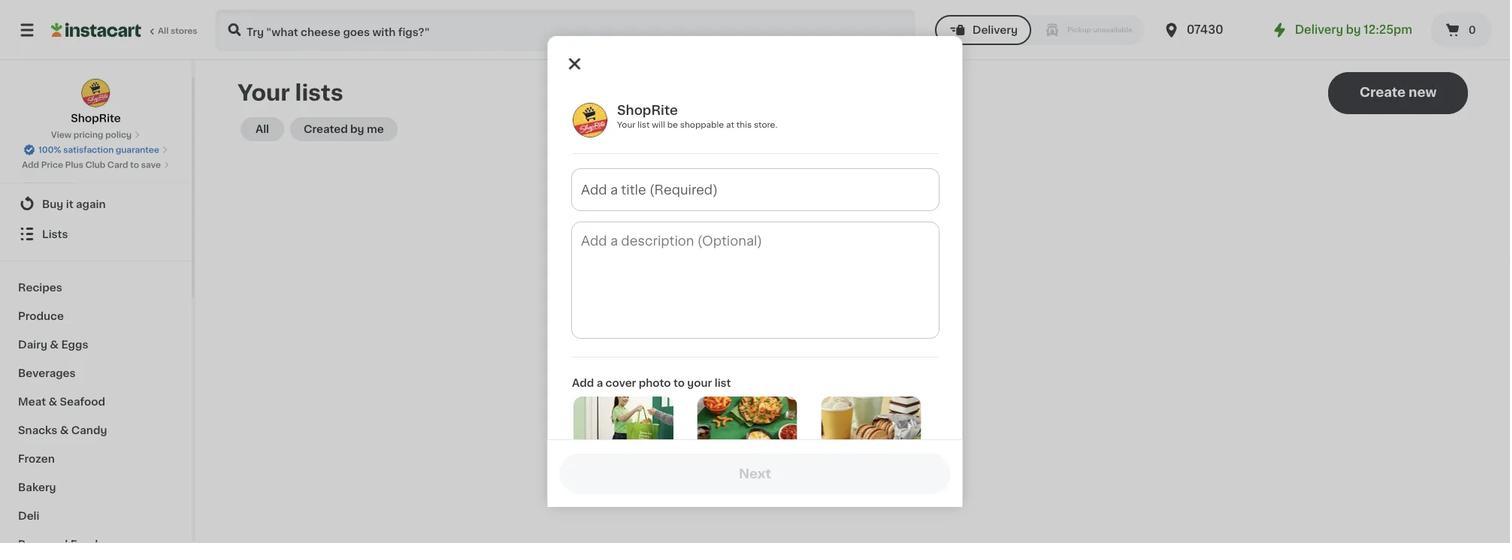 Task type: vqa. For each thing, say whether or not it's contained in the screenshot.
on
no



Task type: locate. For each thing, give the bounding box(es) containing it.
store.
[[754, 121, 777, 129]]

add left the a
[[572, 378, 594, 389]]

1 vertical spatial all
[[256, 124, 269, 135]]

0 vertical spatial your
[[238, 82, 290, 104]]

0 horizontal spatial will
[[652, 121, 665, 129]]

1 horizontal spatial to
[[673, 378, 684, 389]]

& left candy
[[60, 425, 69, 435]]

seafood
[[60, 396, 105, 407]]

list
[[637, 121, 650, 129], [714, 378, 731, 389]]

add left price
[[22, 161, 39, 169]]

1 horizontal spatial shoprite
[[617, 104, 678, 117]]

shoprite inside the shoprite your list will be shoppable at this store.
[[617, 104, 678, 117]]

delivery for delivery
[[973, 25, 1018, 35]]

view pricing policy
[[51, 131, 132, 139]]

a table wtih assorted snacks and drinks. image
[[697, 397, 797, 469]]

0 vertical spatial list
[[637, 121, 650, 129]]

1 vertical spatial will
[[848, 329, 865, 339]]

all down your lists
[[256, 124, 269, 135]]

1 vertical spatial lists
[[761, 329, 786, 339]]

list right your
[[714, 378, 731, 389]]

club
[[85, 161, 105, 169]]

shoprite
[[617, 104, 678, 117], [71, 113, 121, 124]]

a
[[596, 378, 603, 389]]

1 vertical spatial &
[[48, 396, 57, 407]]

1 horizontal spatial add
[[572, 378, 594, 389]]

meat
[[18, 396, 46, 407]]

1 horizontal spatial all
[[256, 124, 269, 135]]

to left your
[[673, 378, 684, 389]]

a woman handing over a grocery bag to a customer through their front door. image
[[573, 397, 673, 469]]

deli
[[18, 510, 39, 521]]

0 horizontal spatial shoprite logo image
[[81, 78, 111, 108]]

0 vertical spatial will
[[652, 121, 665, 129]]

shoppable
[[680, 121, 724, 129]]

& for snacks
[[60, 425, 69, 435]]

frozen link
[[9, 444, 183, 473]]

12:25pm
[[1364, 24, 1413, 35]]

lists left you
[[761, 329, 786, 339]]

again
[[76, 198, 106, 209]]

all left stores
[[158, 27, 169, 35]]

buy it again
[[42, 198, 106, 209]]

100% satisfaction guarantee
[[38, 146, 159, 154]]

& right 'meat'
[[48, 396, 57, 407]]

& left eggs at bottom
[[50, 339, 59, 350]]

all inside button
[[256, 124, 269, 135]]

beverages link
[[9, 359, 183, 387]]

buy
[[42, 198, 63, 209]]

guarantee
[[116, 146, 159, 154]]

shoprite logo image inside shoprite link
[[81, 78, 111, 108]]

will inside the shoprite your list will be shoppable at this store.
[[652, 121, 665, 129]]

will left shoppable
[[652, 121, 665, 129]]

saved
[[884, 329, 916, 339]]

lists
[[42, 229, 68, 239], [761, 329, 786, 339]]

to down guarantee
[[130, 161, 139, 169]]

lists down buy
[[42, 229, 68, 239]]

07430
[[1187, 24, 1224, 35]]

shoprite for shoprite
[[71, 113, 121, 124]]

by inside the delivery by 12:25pm link
[[1346, 24, 1361, 35]]

0 horizontal spatial your
[[238, 82, 290, 104]]

list_add_items dialog
[[548, 36, 963, 544]]

Add a title (Required) text field
[[572, 169, 939, 211]]

your
[[238, 82, 290, 104], [617, 121, 635, 129]]

me
[[367, 124, 384, 135]]

be inside the shoprite your list will be shoppable at this store.
[[667, 121, 678, 129]]

policy
[[105, 131, 132, 139]]

0 vertical spatial add
[[22, 161, 39, 169]]

list inside the shoprite your list will be shoppable at this store.
[[637, 121, 650, 129]]

1 vertical spatial to
[[673, 378, 684, 389]]

beverages
[[18, 368, 76, 378]]

delivery
[[1295, 24, 1344, 35], [973, 25, 1018, 35]]

0 horizontal spatial add
[[22, 161, 39, 169]]

1 vertical spatial add
[[572, 378, 594, 389]]

be left shoppable
[[667, 121, 678, 129]]

by for created
[[350, 124, 364, 135]]

0 vertical spatial lists
[[42, 229, 68, 239]]

0 vertical spatial to
[[130, 161, 139, 169]]

snacks
[[18, 425, 57, 435]]

0 horizontal spatial lists
[[42, 229, 68, 239]]

be
[[667, 121, 678, 129], [868, 329, 881, 339]]

& for meat
[[48, 396, 57, 407]]

0 vertical spatial all
[[158, 27, 169, 35]]

by inside 'created by me' button
[[350, 124, 364, 135]]

be for shoprite
[[667, 121, 678, 129]]

you
[[789, 329, 809, 339]]

all stores
[[158, 27, 197, 35]]

save
[[141, 161, 161, 169]]

shoprite logo image
[[81, 78, 111, 108], [572, 102, 608, 138]]

by
[[1346, 24, 1361, 35], [350, 124, 364, 135]]

pricing
[[73, 131, 103, 139]]

100% satisfaction guarantee button
[[23, 141, 168, 156]]

buy it again link
[[9, 189, 183, 219]]

new
[[1409, 86, 1437, 99]]

0 horizontal spatial shoprite
[[71, 113, 121, 124]]

1 horizontal spatial shoprite logo image
[[572, 102, 608, 138]]

0 horizontal spatial all
[[158, 27, 169, 35]]

create new
[[1360, 86, 1437, 99]]

None text field
[[572, 223, 939, 338]]

add
[[22, 161, 39, 169], [572, 378, 594, 389]]

shoprite your list will be shoppable at this store.
[[617, 104, 777, 129]]

price
[[41, 161, 63, 169]]

all stores link
[[51, 9, 198, 51]]

be left saved
[[868, 329, 881, 339]]

&
[[50, 339, 59, 350], [48, 396, 57, 407], [60, 425, 69, 435]]

2 vertical spatial &
[[60, 425, 69, 435]]

meat & seafood link
[[9, 387, 183, 416]]

0 horizontal spatial by
[[350, 124, 364, 135]]

all button
[[241, 117, 284, 141]]

service type group
[[935, 15, 1145, 45]]

delivery inside button
[[973, 25, 1018, 35]]

1 vertical spatial list
[[714, 378, 731, 389]]

none text field inside "list_add_items" dialog
[[572, 223, 939, 338]]

0 vertical spatial &
[[50, 339, 59, 350]]

recipes link
[[9, 273, 183, 301]]

1 horizontal spatial delivery
[[1295, 24, 1344, 35]]

all
[[158, 27, 169, 35], [256, 124, 269, 135]]

None search field
[[215, 9, 916, 51]]

lists
[[295, 82, 343, 104]]

your lists
[[238, 82, 343, 104]]

add inside add price plus club card to save link
[[22, 161, 39, 169]]

shop
[[42, 168, 70, 179]]

produce link
[[9, 301, 183, 330]]

here.
[[918, 329, 945, 339]]

1 vertical spatial be
[[868, 329, 881, 339]]

add for add a cover photo to your list
[[572, 378, 594, 389]]

candy
[[71, 425, 107, 435]]

0 vertical spatial by
[[1346, 24, 1361, 35]]

0 horizontal spatial be
[[667, 121, 678, 129]]

0 horizontal spatial delivery
[[973, 25, 1018, 35]]

all for all
[[256, 124, 269, 135]]

at
[[726, 121, 734, 129]]

1 horizontal spatial by
[[1346, 24, 1361, 35]]

0
[[1469, 25, 1476, 35]]

1 vertical spatial your
[[617, 121, 635, 129]]

will
[[652, 121, 665, 129], [848, 329, 865, 339]]

deli link
[[9, 501, 183, 530]]

by left 12:25pm
[[1346, 24, 1361, 35]]

to
[[130, 161, 139, 169], [673, 378, 684, 389]]

by left me
[[350, 124, 364, 135]]

0 horizontal spatial list
[[637, 121, 650, 129]]

1 horizontal spatial lists
[[761, 329, 786, 339]]

create new button
[[1328, 72, 1468, 114]]

shoprite for shoprite your list will be shoppable at this store.
[[617, 104, 678, 117]]

0 vertical spatial be
[[667, 121, 678, 129]]

eggs
[[61, 339, 88, 350]]

& for dairy
[[50, 339, 59, 350]]

1 horizontal spatial your
[[617, 121, 635, 129]]

1 horizontal spatial be
[[868, 329, 881, 339]]

1 vertical spatial by
[[350, 124, 364, 135]]

1 horizontal spatial will
[[848, 329, 865, 339]]

will right create
[[848, 329, 865, 339]]

lists for lists you create will be saved here.
[[761, 329, 786, 339]]

add inside "list_add_items" dialog
[[572, 378, 594, 389]]

add price plus club card to save
[[22, 161, 161, 169]]

created by me
[[304, 124, 384, 135]]

create
[[1360, 86, 1406, 99]]

list left shoppable
[[637, 121, 650, 129]]



Task type: describe. For each thing, give the bounding box(es) containing it.
add a cover photo to your list
[[572, 378, 731, 389]]

delivery button
[[935, 15, 1031, 45]]

0 button
[[1431, 12, 1492, 48]]

your inside the shoprite your list will be shoppable at this store.
[[617, 121, 635, 129]]

this
[[736, 121, 752, 129]]

will for shoprite
[[652, 121, 665, 129]]

created
[[304, 124, 348, 135]]

dairy & eggs
[[18, 339, 88, 350]]

1 horizontal spatial list
[[714, 378, 731, 389]]

cover
[[605, 378, 636, 389]]

will for lists
[[848, 329, 865, 339]]

snacks & candy link
[[9, 416, 183, 444]]

view pricing policy link
[[51, 129, 141, 141]]

by for delivery
[[1346, 24, 1361, 35]]

a bar of chocolate cut in half, a yellow pint of white ice cream, a green pint of white ice cream, an open pack of cookies, and a stack of ice cream sandwiches. image
[[821, 397, 921, 469]]

be for lists
[[868, 329, 881, 339]]

photo
[[638, 378, 671, 389]]

all for all stores
[[158, 27, 169, 35]]

create
[[812, 329, 846, 339]]

view
[[51, 131, 71, 139]]

shop link
[[9, 159, 183, 189]]

frozen
[[18, 453, 55, 464]]

shoprite logo image inside "list_add_items" dialog
[[572, 102, 608, 138]]

dairy
[[18, 339, 47, 350]]

satisfaction
[[63, 146, 114, 154]]

delivery by 12:25pm
[[1295, 24, 1413, 35]]

recipes
[[18, 282, 62, 292]]

instacart logo image
[[51, 21, 141, 39]]

snacks & candy
[[18, 425, 107, 435]]

delivery by 12:25pm link
[[1271, 21, 1413, 39]]

bakery
[[18, 482, 56, 492]]

produce
[[18, 310, 64, 321]]

meat & seafood
[[18, 396, 105, 407]]

add for add price plus club card to save
[[22, 161, 39, 169]]

plus
[[65, 161, 83, 169]]

delivery for delivery by 12:25pm
[[1295, 24, 1344, 35]]

add price plus club card to save link
[[22, 159, 170, 171]]

07430 button
[[1163, 9, 1253, 51]]

stores
[[171, 27, 197, 35]]

created by me button
[[290, 117, 398, 141]]

0 horizontal spatial to
[[130, 161, 139, 169]]

your
[[687, 378, 712, 389]]

to inside "list_add_items" dialog
[[673, 378, 684, 389]]

shoprite link
[[71, 78, 121, 126]]

lists for lists
[[42, 229, 68, 239]]

dairy & eggs link
[[9, 330, 183, 359]]

100%
[[38, 146, 61, 154]]

it
[[66, 198, 73, 209]]

card
[[107, 161, 128, 169]]

bakery link
[[9, 473, 183, 501]]

lists you create will be saved here.
[[761, 329, 945, 339]]

lists link
[[9, 219, 183, 249]]



